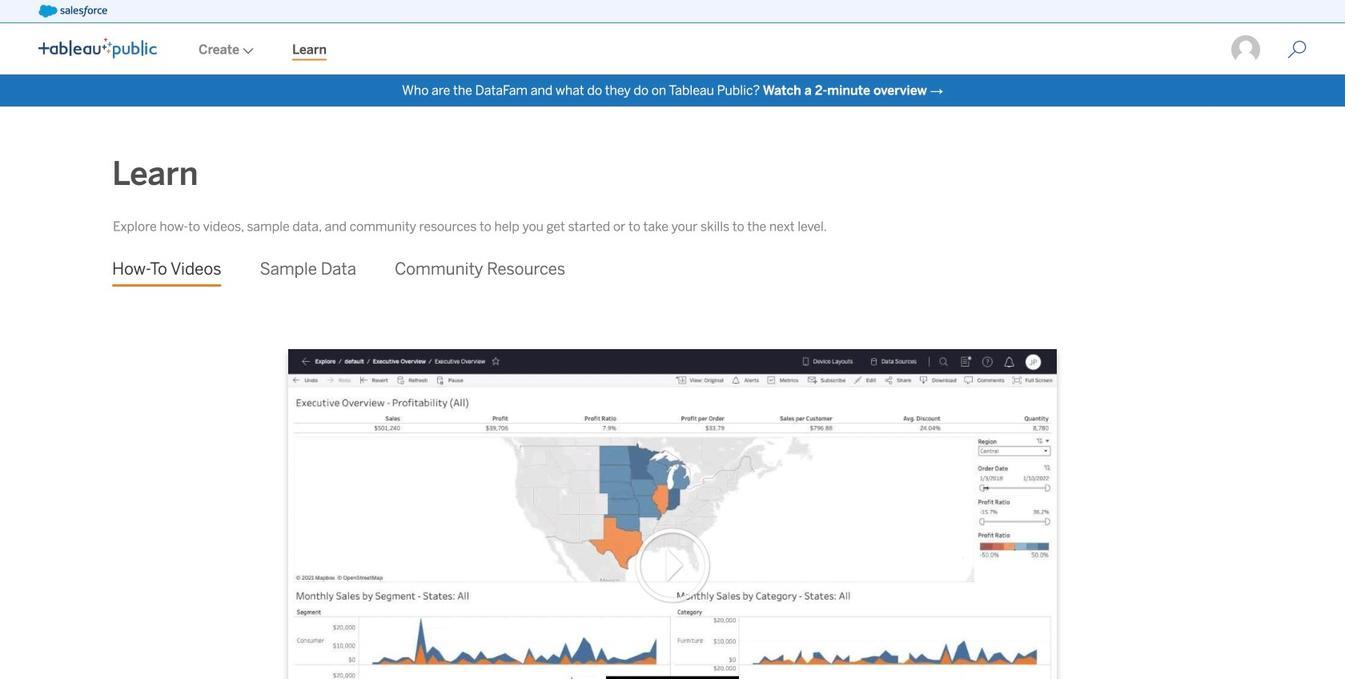 Task type: locate. For each thing, give the bounding box(es) containing it.
salesforce logo image
[[38, 5, 107, 18]]

tara.schultz image
[[1230, 34, 1262, 66]]

logo image
[[38, 38, 157, 58]]



Task type: vqa. For each thing, say whether or not it's contained in the screenshot.
Alert
no



Task type: describe. For each thing, give the bounding box(es) containing it.
create image
[[239, 48, 254, 54]]

go to search image
[[1269, 40, 1326, 59]]



